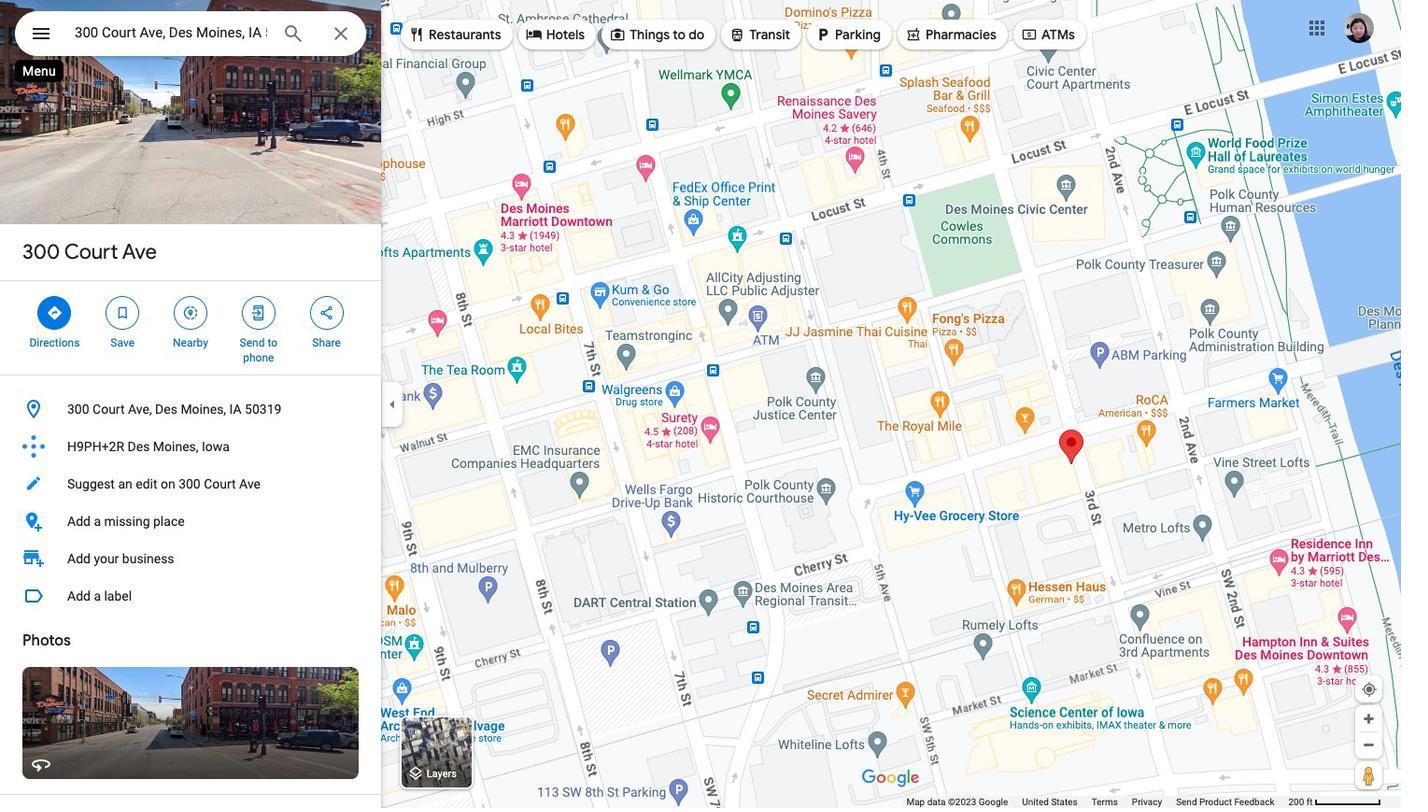 Task type: vqa. For each thing, say whether or not it's contained in the screenshot.

yes



Task type: describe. For each thing, give the bounding box(es) containing it.
states
[[1052, 797, 1078, 807]]


[[114, 303, 131, 323]]

google
[[979, 797, 1009, 807]]

send to phone
[[240, 336, 278, 364]]

pharmacies
[[926, 26, 997, 43]]

h9ph+2r
[[67, 439, 124, 454]]

feedback
[[1235, 797, 1275, 807]]

product
[[1200, 797, 1233, 807]]

300 court ave, des moines, ia 50319 button
[[0, 391, 381, 428]]

phone
[[243, 351, 274, 364]]

200 ft
[[1289, 797, 1314, 807]]

hotels
[[546, 26, 585, 43]]

on
[[161, 477, 175, 492]]

add for add your business
[[67, 551, 91, 566]]

nearby
[[173, 336, 208, 350]]

ia
[[229, 402, 242, 417]]

directions
[[29, 336, 80, 350]]

data
[[928, 797, 946, 807]]

atms
[[1042, 26, 1076, 43]]

terms
[[1092, 797, 1119, 807]]

add your business
[[67, 551, 174, 566]]

a for label
[[94, 589, 101, 604]]

ft
[[1307, 797, 1314, 807]]

do
[[689, 26, 705, 43]]

restaurants
[[429, 26, 502, 43]]

add your business link
[[0, 540, 381, 578]]

 button
[[15, 11, 67, 60]]

add a missing place button
[[0, 503, 381, 540]]

 hotels
[[526, 24, 585, 45]]

send for send product feedback
[[1177, 797, 1198, 807]]

1 vertical spatial moines,
[[153, 439, 199, 454]]

200 ft button
[[1289, 797, 1382, 807]]


[[609, 24, 626, 45]]

1 horizontal spatial des
[[155, 402, 177, 417]]

actions for 300 court ave region
[[0, 281, 381, 375]]

court for ave
[[64, 239, 118, 265]]


[[30, 21, 52, 47]]

share
[[312, 336, 341, 350]]

united states button
[[1023, 796, 1078, 808]]

your
[[94, 551, 119, 566]]

0 horizontal spatial des
[[128, 439, 150, 454]]

parking
[[836, 26, 881, 43]]


[[182, 303, 199, 323]]

add a label
[[67, 589, 132, 604]]

300 court ave
[[22, 239, 157, 265]]

privacy
[[1133, 797, 1163, 807]]



Task type: locate. For each thing, give the bounding box(es) containing it.
send inside button
[[1177, 797, 1198, 807]]

things
[[630, 26, 670, 43]]

None field
[[75, 21, 267, 44]]

50319
[[245, 402, 282, 417]]

300 for 300 court ave
[[22, 239, 60, 265]]

send product feedback
[[1177, 797, 1275, 807]]

edit
[[136, 477, 157, 492]]

a for missing
[[94, 514, 101, 529]]

0 horizontal spatial 300
[[22, 239, 60, 265]]

200
[[1289, 797, 1305, 807]]

2 vertical spatial 300
[[179, 477, 201, 492]]

3 add from the top
[[67, 589, 91, 604]]

map
[[907, 797, 925, 807]]

 pharmacies
[[906, 24, 997, 45]]

ave up 
[[122, 239, 157, 265]]

footer
[[907, 796, 1289, 808]]

label
[[104, 589, 132, 604]]

 restaurants
[[408, 24, 502, 45]]

 parking
[[815, 24, 881, 45]]

0 vertical spatial a
[[94, 514, 101, 529]]

to up phone
[[268, 336, 278, 350]]

 things to do
[[609, 24, 705, 45]]

1 vertical spatial a
[[94, 589, 101, 604]]

des right ave, on the left of the page
[[155, 402, 177, 417]]

2 horizontal spatial 300
[[179, 477, 201, 492]]

to left do
[[673, 26, 686, 43]]

1 horizontal spatial send
[[1177, 797, 1198, 807]]

suggest an edit on 300 court ave button
[[0, 465, 381, 503]]

0 horizontal spatial to
[[268, 336, 278, 350]]

send for send to phone
[[240, 336, 265, 350]]


[[250, 303, 267, 323]]

footer inside google maps element
[[907, 796, 1289, 808]]

a inside 'add a missing place' button
[[94, 514, 101, 529]]


[[46, 303, 63, 323]]

1 horizontal spatial 300
[[67, 402, 89, 417]]

0 horizontal spatial ave
[[122, 239, 157, 265]]

h9ph+2r des moines, iowa button
[[0, 428, 381, 465]]

save
[[111, 336, 135, 350]]

ave,
[[128, 402, 152, 417]]

0 vertical spatial send
[[240, 336, 265, 350]]

court left ave, on the left of the page
[[93, 402, 125, 417]]


[[906, 24, 922, 45]]

business
[[122, 551, 174, 566]]

moines, left ia in the left of the page
[[181, 402, 226, 417]]


[[318, 303, 335, 323]]

add
[[67, 514, 91, 529], [67, 551, 91, 566], [67, 589, 91, 604]]

layers
[[427, 769, 457, 781]]

to inside send to phone
[[268, 336, 278, 350]]

show your location image
[[1362, 681, 1379, 698]]

send up phone
[[240, 336, 265, 350]]

0 vertical spatial add
[[67, 514, 91, 529]]

send inside send to phone
[[240, 336, 265, 350]]

missing
[[104, 514, 150, 529]]

google account: michele murakami  
(michele.murakami@adept.ai) image
[[1345, 13, 1375, 43]]

300 right on at the left of page
[[179, 477, 201, 492]]

footer containing map data ©2023 google
[[907, 796, 1289, 808]]

a inside add a label button
[[94, 589, 101, 604]]

0 vertical spatial moines,
[[181, 402, 226, 417]]

terms button
[[1092, 796, 1119, 808]]

 transit
[[729, 24, 791, 45]]

300 up h9ph+2r
[[67, 402, 89, 417]]

300 court ave main content
[[0, 0, 381, 808]]

add down suggest
[[67, 514, 91, 529]]

united
[[1023, 797, 1049, 807]]

0 vertical spatial des
[[155, 402, 177, 417]]

h9ph+2r des moines, iowa
[[67, 439, 230, 454]]

1 vertical spatial court
[[93, 402, 125, 417]]

court
[[64, 239, 118, 265], [93, 402, 125, 417], [204, 477, 236, 492]]


[[1021, 24, 1038, 45]]

©2023
[[949, 797, 977, 807]]

des down ave, on the left of the page
[[128, 439, 150, 454]]

add for add a missing place
[[67, 514, 91, 529]]

suggest an edit on 300 court ave
[[67, 477, 261, 492]]

 search field
[[15, 11, 366, 60]]

2 a from the top
[[94, 589, 101, 604]]

collapse side panel image
[[382, 394, 403, 414]]

photos
[[22, 632, 71, 650]]

0 vertical spatial to
[[673, 26, 686, 43]]

0 vertical spatial 300
[[22, 239, 60, 265]]

an
[[118, 477, 132, 492]]

show street view coverage image
[[1356, 762, 1383, 790]]

300 Court Ave, Des Moines, IA 50309 field
[[15, 11, 366, 56]]

1 vertical spatial add
[[67, 551, 91, 566]]

1 a from the top
[[94, 514, 101, 529]]


[[408, 24, 425, 45]]

300
[[22, 239, 60, 265], [67, 402, 89, 417], [179, 477, 201, 492]]

iowa
[[202, 439, 230, 454]]

0 vertical spatial court
[[64, 239, 118, 265]]

ave inside button
[[239, 477, 261, 492]]

1 add from the top
[[67, 514, 91, 529]]

court down iowa on the bottom left of the page
[[204, 477, 236, 492]]


[[526, 24, 543, 45]]


[[815, 24, 832, 45]]

moines, down 300 court ave, des moines, ia 50319
[[153, 439, 199, 454]]

add left 'your'
[[67, 551, 91, 566]]

privacy button
[[1133, 796, 1163, 808]]

zoom in image
[[1363, 712, 1377, 726]]

moines,
[[181, 402, 226, 417], [153, 439, 199, 454]]

2 add from the top
[[67, 551, 91, 566]]

des
[[155, 402, 177, 417], [128, 439, 150, 454]]

send
[[240, 336, 265, 350], [1177, 797, 1198, 807]]

send product feedback button
[[1177, 796, 1275, 808]]

 atms
[[1021, 24, 1076, 45]]

add for add a label
[[67, 589, 91, 604]]

0 vertical spatial ave
[[122, 239, 157, 265]]

add left label
[[67, 589, 91, 604]]

2 vertical spatial court
[[204, 477, 236, 492]]

a left label
[[94, 589, 101, 604]]

suggest
[[67, 477, 115, 492]]


[[729, 24, 746, 45]]

transit
[[750, 26, 791, 43]]

1 horizontal spatial ave
[[239, 477, 261, 492]]

1 vertical spatial send
[[1177, 797, 1198, 807]]

google maps element
[[0, 0, 1402, 808]]

2 vertical spatial add
[[67, 589, 91, 604]]

300 for 300 court ave, des moines, ia 50319
[[67, 402, 89, 417]]

court up 
[[64, 239, 118, 265]]

1 vertical spatial ave
[[239, 477, 261, 492]]

1 horizontal spatial to
[[673, 26, 686, 43]]

map data ©2023 google
[[907, 797, 1009, 807]]

1 vertical spatial des
[[128, 439, 150, 454]]

to inside  things to do
[[673, 26, 686, 43]]

place
[[153, 514, 185, 529]]

1 vertical spatial 300
[[67, 402, 89, 417]]

300 up 
[[22, 239, 60, 265]]

ave
[[122, 239, 157, 265], [239, 477, 261, 492]]

to
[[673, 26, 686, 43], [268, 336, 278, 350]]

court for ave,
[[93, 402, 125, 417]]

zoom out image
[[1363, 738, 1377, 752]]

1 vertical spatial to
[[268, 336, 278, 350]]

united states
[[1023, 797, 1078, 807]]

a
[[94, 514, 101, 529], [94, 589, 101, 604]]

0 horizontal spatial send
[[240, 336, 265, 350]]

300 court ave, des moines, ia 50319
[[67, 402, 282, 417]]

add a label button
[[0, 578, 381, 615]]

send left product
[[1177, 797, 1198, 807]]

ave down 'h9ph+2r des moines, iowa' button on the left bottom of page
[[239, 477, 261, 492]]

none field inside 300 court ave, des moines, ia 50309 field
[[75, 21, 267, 44]]

add a missing place
[[67, 514, 185, 529]]

a left missing
[[94, 514, 101, 529]]



